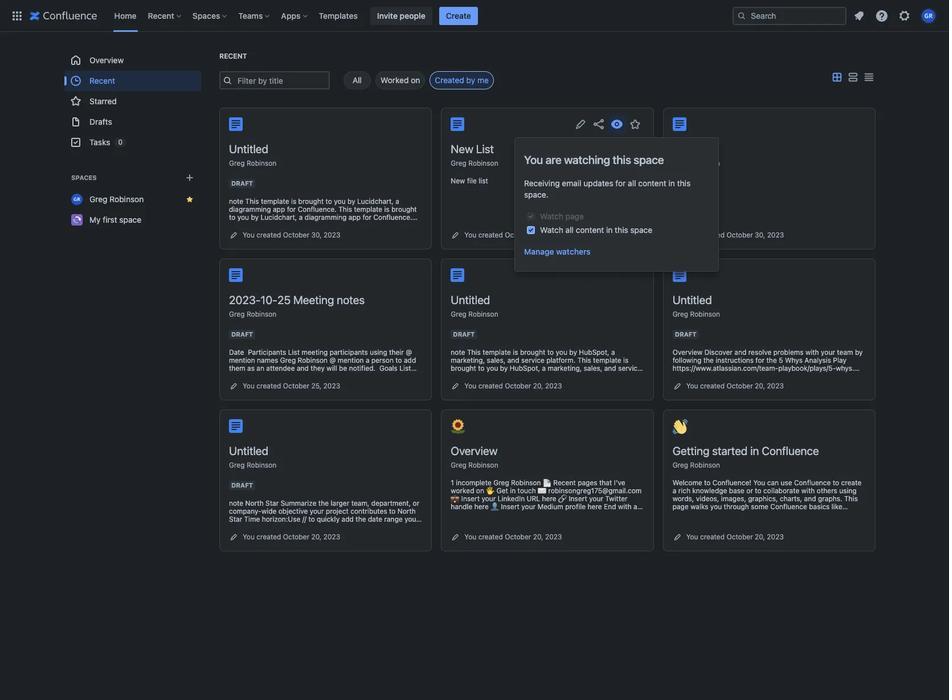 Task type: describe. For each thing, give the bounding box(es) containing it.
1
[[451, 479, 454, 487]]

a inside welcome to confluence! you can use confluence to create a rich knowledge base or to collaborate with others using words, videos, images, graphics, charts, and graphs. this page walks you through some confluence basics like spaces, pages, and elements that allow you to create and manage impactful content for your teams. on this page confluence 101 https://www.youtube.co
[[673, 487, 677, 495]]

me
[[478, 75, 489, 85]]

rich
[[679, 487, 691, 495]]

tasks
[[89, 137, 110, 147]]

are:
[[517, 511, 530, 519]]

watching
[[564, 153, 610, 166]]

notification icon image
[[853, 9, 866, 23]]

0 horizontal spatial insert
[[461, 495, 480, 503]]

some
[[751, 503, 769, 511]]

name>
[[507, 519, 529, 527]]

3 you created october 30, 2023 from the left
[[687, 231, 784, 239]]

recent button
[[145, 7, 186, 25]]

1 you created october 30, 2023 from the left
[[243, 231, 341, 239]]

0 vertical spatial page image
[[673, 268, 687, 282]]

pages,
[[700, 511, 721, 519]]

compact list image
[[862, 70, 876, 84]]

you created october 25, 2023
[[243, 382, 340, 390]]

all
[[353, 75, 362, 85]]

teams button
[[235, 7, 274, 25]]

share image
[[592, 117, 606, 131]]

🖐
[[486, 487, 495, 495]]

invite
[[377, 11, 398, 20]]

robinson inside getting started in confluence greg robinson
[[691, 461, 720, 470]]

words,
[[673, 495, 694, 503]]

2 vertical spatial page
[[835, 519, 851, 527]]

for inside welcome to confluence! you can use confluence to create a rich knowledge base or to collaborate with others using words, videos, images, graphics, charts, and graphs. this page walks you through some confluence basics like spaces, pages, and elements that allow you to create and manage impactful content for your teams. on this page confluence 101 https://www.youtube.co
[[759, 519, 768, 527]]

on inside 1 incomplete greg robinson 📄 recent pages that i've worked on 🖐 get in touch ✉️ robinsongreg175@gmail.com 💼 insert your linkedin url here 🔗 insert your twitter handle here 👤 insert your medium profile here end with a bang! some options are: "i am so grateful to be here at <insert company name> and very excited to get started!" or "looking forward to meeting all of
[[476, 487, 484, 495]]

and inside 1 incomplete greg robinson 📄 recent pages that i've worked on 🖐 get in touch ✉️ robinsongreg175@gmail.com 💼 insert your linkedin url here 🔗 insert your twitter handle here 👤 insert your medium profile here end with a bang! some options are: "i am so grateful to be here at <insert company name> and very excited to get started!" or "looking forward to meeting all of
[[531, 519, 543, 527]]

knowledge
[[693, 487, 728, 495]]

1 horizontal spatial greg robinson
[[673, 159, 720, 168]]

by
[[467, 75, 475, 85]]

0 horizontal spatial greg robinson
[[89, 194, 144, 204]]

with inside 1 incomplete greg robinson 📄 recent pages that i've worked on 🖐 get in touch ✉️ robinsongreg175@gmail.com 💼 insert your linkedin url here 🔗 insert your twitter handle here 👤 insert your medium profile here end with a bang! some options are: "i am so grateful to be here at <insert company name> and very excited to get started!" or "looking forward to meeting all of
[[618, 503, 632, 511]]

invite people button
[[370, 7, 432, 25]]

charts,
[[780, 495, 803, 503]]

home
[[114, 11, 137, 20]]

all inside 'watch page watch all content in this space'
[[566, 225, 574, 235]]

my
[[89, 215, 101, 225]]

1 watch from the top
[[540, 211, 564, 221]]

started!"
[[607, 519, 635, 527]]

options
[[491, 511, 515, 519]]

with inside welcome to confluence! you can use confluence to create a rich knowledge base or to collaborate with others using words, videos, images, graphics, charts, and graphs. this page walks you through some confluence basics like spaces, pages, and elements that allow you to create and manage impactful content for your teams. on this page confluence 101 https://www.youtube.co
[[802, 487, 815, 495]]

📄
[[543, 479, 552, 487]]

here left 👤
[[475, 503, 489, 511]]

first
[[103, 215, 117, 225]]

and down the images,
[[723, 511, 735, 519]]

am
[[538, 511, 548, 519]]

unwatch image
[[610, 117, 624, 131]]

allow
[[783, 511, 800, 519]]

this inside welcome to confluence! you can use confluence to create a rich knowledge base or to collaborate with others using words, videos, images, graphics, charts, and graphs. this page walks you through some confluence basics like spaces, pages, and elements that allow you to create and manage impactful content for your teams. on this page confluence 101 https://www.youtube.co
[[821, 519, 833, 527]]

use
[[781, 479, 793, 487]]

space.
[[524, 190, 549, 199]]

search image
[[738, 11, 747, 20]]

content inside welcome to confluence! you can use confluence to create a rich knowledge base or to collaborate with others using words, videos, images, graphics, charts, and graphs. this page walks you through some confluence basics like spaces, pages, and elements that allow you to create and manage impactful content for your teams. on this page confluence 101 https://www.youtube.co
[[732, 519, 757, 527]]

2023-
[[229, 294, 261, 307]]

confluence up "graphs."
[[794, 479, 831, 487]]

edit image
[[574, 117, 587, 131]]

confluence down spaces,
[[673, 527, 710, 535]]

created by me
[[435, 75, 489, 85]]

i've
[[614, 479, 626, 487]]

new for list
[[451, 142, 474, 156]]

overview for overview
[[89, 55, 124, 65]]

people
[[400, 11, 426, 20]]

settings icon image
[[898, 9, 912, 23]]

spaces inside dropdown button
[[193, 11, 220, 20]]

1 vertical spatial page
[[673, 503, 689, 511]]

meeting
[[517, 527, 543, 535]]

notes
[[337, 294, 365, 307]]

spaces,
[[673, 511, 698, 519]]

you are watching this space
[[524, 153, 664, 166]]

for inside receiving email updates for all content in this space.
[[616, 178, 626, 188]]

get
[[497, 487, 508, 495]]

are
[[546, 153, 562, 166]]

recent up starred
[[89, 76, 115, 85]]

or inside welcome to confluence! you can use confluence to create a rich knowledge base or to collaborate with others using words, videos, images, graphics, charts, and graphs. this page walks you through some confluence basics like spaces, pages, and elements that allow you to create and manage impactful content for your teams. on this page confluence 101 https://www.youtube.co
[[747, 487, 753, 495]]

new file list
[[451, 177, 488, 185]]

all inside 1 incomplete greg robinson 📄 recent pages that i've worked on 🖐 get in touch ✉️ robinsongreg175@gmail.com 💼 insert your linkedin url here 🔗 insert your twitter handle here 👤 insert your medium profile here end with a bang! some options are: "i am so grateful to be here at <insert company name> and very excited to get started!" or "looking forward to meeting all of
[[545, 527, 552, 535]]

tab list containing all
[[330, 71, 494, 89]]

welcome to confluence! you can use confluence to create a rich knowledge base or to collaborate with others using words, videos, images, graphics, charts, and graphs. this page walks you through some confluence basics like spaces, pages, and elements that allow you to create and manage impactful content for your teams. on this page confluence 101 https://www.youtube.co
[[673, 479, 862, 535]]

images,
[[721, 495, 747, 503]]

end
[[604, 503, 616, 511]]

here left end
[[588, 503, 602, 511]]

"i
[[531, 511, 537, 519]]

2023-10-25 meeting notes greg robinson
[[229, 294, 365, 319]]

to up the videos,
[[704, 479, 711, 487]]

of
[[554, 527, 560, 535]]

touch
[[518, 487, 536, 495]]

greg inside overview greg robinson
[[451, 461, 467, 470]]

created by me button
[[430, 71, 494, 89]]

welcome
[[673, 479, 703, 487]]

robinson inside new list greg robinson
[[469, 159, 499, 168]]

that inside 1 incomplete greg robinson 📄 recent pages that i've worked on 🖐 get in touch ✉️ robinsongreg175@gmail.com 💼 insert your linkedin url here 🔗 insert your twitter handle here 👤 insert your medium profile here end with a bang! some options are: "i am so grateful to be here at <insert company name> and very excited to get started!" or "looking forward to meeting all of
[[600, 479, 612, 487]]

templates
[[319, 11, 358, 20]]

so
[[550, 511, 558, 519]]

greg inside 1 incomplete greg robinson 📄 recent pages that i've worked on 🖐 get in touch ✉️ robinsongreg175@gmail.com 💼 insert your linkedin url here 🔗 insert your twitter handle here 👤 insert your medium profile here end with a bang! some options are: "i am so grateful to be here at <insert company name> and very excited to get started!" or "looking forward to meeting all of
[[494, 479, 509, 487]]

this inside 'watch page watch all content in this space'
[[615, 225, 628, 235]]

teams
[[238, 11, 263, 20]]

confluence down collaborate
[[771, 503, 808, 511]]

your left get
[[482, 495, 496, 503]]

worked on
[[381, 75, 420, 85]]

overview for overview greg robinson
[[451, 445, 498, 458]]

your left end
[[589, 495, 604, 503]]

worked on button
[[376, 71, 425, 89]]

twitter
[[606, 495, 628, 503]]

2 horizontal spatial insert
[[569, 495, 588, 503]]

at
[[621, 511, 628, 519]]

invite people
[[377, 11, 426, 20]]

basics
[[809, 503, 830, 511]]

help icon image
[[875, 9, 889, 23]]

list
[[476, 142, 494, 156]]

Search field
[[733, 7, 847, 25]]

here left 🔗 on the bottom right of the page
[[542, 495, 557, 503]]

teams.
[[786, 519, 808, 527]]

1 vertical spatial spaces
[[71, 174, 97, 181]]

:sunflower: image
[[451, 419, 466, 434]]

1 30, from the left
[[311, 231, 322, 239]]

recent down teams
[[219, 52, 247, 60]]

in inside 'watch page watch all content in this space'
[[606, 225, 613, 235]]

to right forward
[[508, 527, 515, 535]]

that inside welcome to confluence! you can use confluence to create a rich knowledge base or to collaborate with others using words, videos, images, graphics, charts, and graphs. this page walks you through some confluence basics like spaces, pages, and elements that allow you to create and manage impactful content for your teams. on this page confluence 101 https://www.youtube.co
[[768, 511, 781, 519]]

this
[[845, 495, 858, 503]]

✉️
[[538, 487, 547, 495]]

apps
[[281, 11, 301, 20]]

1 vertical spatial create
[[823, 511, 844, 519]]

all inside receiving email updates for all content in this space.
[[628, 178, 636, 188]]

grateful
[[560, 511, 585, 519]]

watchers
[[556, 247, 591, 256]]



Task type: locate. For each thing, give the bounding box(es) containing it.
that left i've on the right bottom of the page
[[600, 479, 612, 487]]

new left list
[[451, 142, 474, 156]]

1 vertical spatial or
[[637, 519, 644, 527]]

0
[[118, 138, 123, 146]]

0 horizontal spatial that
[[600, 479, 612, 487]]

collaborate
[[764, 487, 800, 495]]

1 vertical spatial all
[[566, 225, 574, 235]]

appswitcher icon image
[[10, 9, 24, 23]]

0 vertical spatial page
[[566, 211, 584, 221]]

you
[[524, 153, 543, 166], [243, 231, 255, 239], [465, 231, 477, 239], [687, 231, 699, 239], [243, 382, 255, 390], [465, 382, 477, 390], [687, 382, 699, 390], [754, 479, 766, 487], [243, 533, 255, 541], [465, 533, 477, 541], [687, 533, 699, 541]]

1 incomplete greg robinson 📄 recent pages that i've worked on 🖐 get in touch ✉️ robinsongreg175@gmail.com 💼 insert your linkedin url here 🔗 insert your twitter handle here 👤 insert your medium profile here end with a bang! some options are: "i am so grateful to be here at <insert company name> and very excited to get started!" or "looking forward to meeting all of
[[451, 479, 644, 535]]

spaces right recent popup button
[[193, 11, 220, 20]]

insert right 🔗 on the bottom right of the page
[[569, 495, 588, 503]]

1 horizontal spatial that
[[768, 511, 781, 519]]

your inside welcome to confluence! you can use confluence to create a rich knowledge base or to collaborate with others using words, videos, images, graphics, charts, and graphs. this page walks you through some confluence basics like spaces, pages, and elements that allow you to create and manage impactful content for your teams. on this page confluence 101 https://www.youtube.co
[[770, 519, 784, 527]]

create a space image
[[183, 171, 197, 185]]

manage
[[673, 519, 698, 527]]

1 horizontal spatial with
[[802, 487, 815, 495]]

url
[[527, 495, 540, 503]]

with
[[802, 487, 815, 495], [618, 503, 632, 511]]

1 vertical spatial that
[[768, 511, 781, 519]]

global element
[[7, 0, 731, 32]]

0 horizontal spatial page
[[566, 211, 584, 221]]

0 horizontal spatial content
[[576, 225, 604, 235]]

you inside welcome to confluence! you can use confluence to create a rich knowledge base or to collaborate with others using words, videos, images, graphics, charts, and graphs. this page walks you through some confluence basics like spaces, pages, and elements that allow you to create and manage impactful content for your teams. on this page confluence 101 https://www.youtube.co
[[754, 479, 766, 487]]

with right end
[[618, 503, 632, 511]]

👤
[[491, 503, 499, 511]]

0 vertical spatial or
[[747, 487, 753, 495]]

create
[[446, 11, 471, 20]]

2 vertical spatial all
[[545, 527, 552, 535]]

page down like
[[835, 519, 851, 527]]

excited
[[560, 519, 584, 527]]

for down some on the bottom right of page
[[759, 519, 768, 527]]

0 horizontal spatial you
[[711, 503, 722, 511]]

0 vertical spatial on
[[411, 75, 420, 85]]

others
[[817, 487, 838, 495]]

insert right 👤
[[501, 503, 520, 511]]

star image
[[628, 117, 642, 131]]

overview up recent link
[[89, 55, 124, 65]]

unstar this space image
[[185, 195, 194, 204]]

1 horizontal spatial on
[[476, 487, 484, 495]]

2 horizontal spatial all
[[628, 178, 636, 188]]

1 vertical spatial watch
[[540, 225, 564, 235]]

page image
[[673, 268, 687, 282], [229, 419, 243, 433]]

my first space link
[[64, 210, 201, 230]]

pages
[[578, 479, 598, 487]]

0 horizontal spatial 30,
[[311, 231, 322, 239]]

robinson
[[247, 159, 277, 168], [469, 159, 499, 168], [691, 159, 720, 168], [110, 194, 144, 204], [247, 310, 277, 319], [469, 310, 499, 319], [691, 310, 720, 319], [247, 461, 277, 470], [469, 461, 499, 470], [691, 461, 720, 470], [511, 479, 541, 487]]

2 horizontal spatial content
[[732, 519, 757, 527]]

2 horizontal spatial page
[[835, 519, 851, 527]]

you right allow
[[802, 511, 813, 519]]

0 vertical spatial new
[[451, 142, 474, 156]]

1 horizontal spatial page image
[[673, 268, 687, 282]]

page down the email
[[566, 211, 584, 221]]

greg inside 2023-10-25 meeting notes greg robinson
[[229, 310, 245, 319]]

page inside 'watch page watch all content in this space'
[[566, 211, 584, 221]]

impactful
[[700, 519, 731, 527]]

to left the be
[[587, 511, 593, 519]]

october
[[283, 231, 310, 239], [505, 231, 531, 239], [727, 231, 753, 239], [283, 382, 310, 390], [505, 382, 531, 390], [727, 382, 753, 390], [283, 533, 310, 541], [505, 533, 531, 541], [727, 533, 753, 541]]

can
[[768, 479, 779, 487]]

robinson inside 2023-10-25 meeting notes greg robinson
[[247, 310, 277, 319]]

:wave: image
[[673, 419, 688, 434], [673, 419, 688, 434]]

1 horizontal spatial or
[[747, 487, 753, 495]]

Filter by title field
[[234, 72, 329, 88]]

create down "graphs."
[[823, 511, 844, 519]]

greg inside getting started in confluence greg robinson
[[673, 461, 689, 470]]

1 vertical spatial with
[[618, 503, 632, 511]]

graphs.
[[818, 495, 843, 503]]

confluence inside getting started in confluence greg robinson
[[762, 445, 819, 458]]

some
[[471, 511, 489, 519]]

new left the file
[[451, 177, 465, 185]]

1 horizontal spatial insert
[[501, 503, 520, 511]]

1 vertical spatial page image
[[229, 419, 243, 433]]

worked
[[381, 75, 409, 85]]

0 horizontal spatial with
[[618, 503, 632, 511]]

0 vertical spatial for
[[616, 178, 626, 188]]

started
[[713, 445, 748, 458]]

templates link
[[316, 7, 361, 25]]

or right "at"
[[637, 519, 644, 527]]

incomplete
[[456, 479, 492, 487]]

content inside 'watch page watch all content in this space'
[[576, 225, 604, 235]]

all right updates
[[628, 178, 636, 188]]

my first space
[[89, 215, 141, 225]]

you up impactful
[[711, 503, 722, 511]]

1 horizontal spatial content
[[639, 178, 667, 188]]

profile
[[565, 503, 586, 511]]

1 horizontal spatial page
[[673, 503, 689, 511]]

graphics,
[[748, 495, 778, 503]]

videos,
[[696, 495, 720, 503]]

all
[[628, 178, 636, 188], [566, 225, 574, 235], [545, 527, 552, 535]]

updates
[[584, 178, 614, 188]]

receiving email updates for all content in this space.
[[524, 178, 691, 199]]

2 horizontal spatial 30,
[[755, 231, 766, 239]]

0 horizontal spatial overview
[[89, 55, 124, 65]]

2 new from the top
[[451, 177, 465, 185]]

receiving
[[524, 178, 560, 188]]

create link
[[439, 7, 478, 25]]

in inside getting started in confluence greg robinson
[[751, 445, 759, 458]]

https://www.youtube.co
[[724, 527, 800, 535]]

space inside 'watch page watch all content in this space'
[[631, 225, 653, 235]]

recent right "home"
[[148, 11, 174, 20]]

🔗
[[559, 495, 567, 503]]

:sunflower: image
[[451, 419, 466, 434]]

company
[[476, 519, 505, 527]]

this inside receiving email updates for all content in this space.
[[677, 178, 691, 188]]

0 horizontal spatial you created october 30, 2023
[[243, 231, 341, 239]]

recent inside 1 incomplete greg robinson 📄 recent pages that i've worked on 🖐 get in touch ✉️ robinsongreg175@gmail.com 💼 insert your linkedin url here 🔗 insert your twitter handle here 👤 insert your medium profile here end with a bang! some options are: "i am so grateful to be here at <insert company name> and very excited to get started!" or "looking forward to meeting all of
[[554, 479, 576, 487]]

a right "at"
[[634, 503, 638, 511]]

to up some on the bottom right of page
[[755, 487, 762, 495]]

spaces
[[193, 11, 220, 20], [71, 174, 97, 181]]

bang!
[[451, 511, 469, 519]]

2 vertical spatial content
[[732, 519, 757, 527]]

0 vertical spatial spaces
[[193, 11, 220, 20]]

1 vertical spatial for
[[759, 519, 768, 527]]

to
[[704, 479, 711, 487], [833, 479, 840, 487], [755, 487, 762, 495], [587, 511, 593, 519], [815, 511, 822, 519], [586, 519, 592, 527], [508, 527, 515, 535]]

0 vertical spatial a
[[673, 487, 677, 495]]

1 vertical spatial overview
[[451, 445, 498, 458]]

to down "graphs."
[[815, 511, 822, 519]]

0 vertical spatial with
[[802, 487, 815, 495]]

recent
[[148, 11, 174, 20], [219, 52, 247, 60], [89, 76, 115, 85], [554, 479, 576, 487]]

0 horizontal spatial a
[[634, 503, 638, 511]]

new
[[451, 142, 474, 156], [451, 177, 465, 185]]

and down this at bottom
[[846, 511, 858, 519]]

getting
[[673, 445, 710, 458]]

for right updates
[[616, 178, 626, 188]]

10-
[[261, 294, 278, 307]]

here left "at"
[[605, 511, 619, 519]]

1 vertical spatial on
[[476, 487, 484, 495]]

2 vertical spatial space
[[631, 225, 653, 235]]

home link
[[111, 7, 140, 25]]

you created october 30, 2023
[[243, 231, 341, 239], [465, 231, 562, 239], [687, 231, 784, 239]]

watch page watch all content in this space
[[540, 211, 653, 235]]

on left 🖐 at the bottom right
[[476, 487, 484, 495]]

1 horizontal spatial spaces
[[193, 11, 220, 20]]

💼
[[451, 495, 460, 503]]

to left 'get'
[[586, 519, 592, 527]]

0 horizontal spatial spaces
[[71, 174, 97, 181]]

your down "touch"
[[522, 503, 536, 511]]

and left very
[[531, 519, 543, 527]]

greg robinson link
[[229, 159, 277, 168], [451, 159, 499, 168], [673, 159, 720, 168], [64, 189, 201, 210], [229, 310, 277, 319], [451, 310, 499, 319], [673, 310, 720, 319], [229, 461, 277, 470], [451, 461, 499, 470], [673, 461, 720, 470]]

insert
[[461, 495, 480, 503], [569, 495, 588, 503], [501, 503, 520, 511]]

untitled
[[229, 142, 268, 156], [451, 294, 490, 307], [673, 294, 712, 307], [229, 445, 268, 458]]

watch up manage watchers
[[540, 225, 564, 235]]

2 you created october 30, 2023 from the left
[[465, 231, 562, 239]]

spaces down tasks
[[71, 174, 97, 181]]

2023
[[324, 231, 341, 239], [546, 231, 562, 239], [768, 231, 784, 239], [324, 382, 340, 390], [545, 382, 562, 390], [767, 382, 784, 390], [324, 533, 340, 541], [545, 533, 562, 541], [767, 533, 784, 541]]

25
[[278, 294, 291, 307]]

robinson inside 1 incomplete greg robinson 📄 recent pages that i've worked on 🖐 get in touch ✉️ robinsongreg175@gmail.com 💼 insert your linkedin url here 🔗 insert your twitter handle here 👤 insert your medium profile here end with a bang! some options are: "i am so grateful to be here at <insert company name> and very excited to get started!" or "looking forward to meeting all of
[[511, 479, 541, 487]]

very
[[545, 519, 559, 527]]

email
[[562, 178, 582, 188]]

content down through on the right of the page
[[732, 519, 757, 527]]

1 horizontal spatial overview
[[451, 445, 498, 458]]

1 vertical spatial content
[[576, 225, 604, 235]]

<insert
[[451, 519, 474, 527]]

content up the 'watchers'
[[576, 225, 604, 235]]

that left allow
[[768, 511, 781, 519]]

on
[[411, 75, 420, 85], [476, 487, 484, 495]]

in inside 1 incomplete greg robinson 📄 recent pages that i've worked on 🖐 get in touch ✉️ robinsongreg175@gmail.com 💼 insert your linkedin url here 🔗 insert your twitter handle here 👤 insert your medium profile here end with a bang! some options are: "i am so grateful to be here at <insert company name> and very excited to get started!" or "looking forward to meeting all of
[[510, 487, 516, 495]]

overview inside overview greg robinson
[[451, 445, 498, 458]]

cards image
[[830, 70, 844, 84]]

banner
[[0, 0, 950, 32]]

1 horizontal spatial all
[[566, 225, 574, 235]]

0 vertical spatial content
[[639, 178, 667, 188]]

with left others on the right of the page
[[802, 487, 815, 495]]

watch down space.
[[540, 211, 564, 221]]

on inside button
[[411, 75, 420, 85]]

on
[[810, 519, 819, 527]]

new inside new list greg robinson
[[451, 142, 474, 156]]

space inside 'link'
[[119, 215, 141, 225]]

walks
[[691, 503, 709, 511]]

recent up 🔗 on the bottom right of the page
[[554, 479, 576, 487]]

1 horizontal spatial a
[[673, 487, 677, 495]]

using
[[840, 487, 857, 495]]

2 horizontal spatial you created october 30, 2023
[[687, 231, 784, 239]]

robinson inside overview greg robinson
[[469, 461, 499, 470]]

elements
[[737, 511, 767, 519]]

create
[[842, 479, 862, 487], [823, 511, 844, 519]]

1 vertical spatial greg robinson
[[89, 194, 144, 204]]

1 horizontal spatial you
[[802, 511, 813, 519]]

file
[[467, 177, 477, 185]]

to left using
[[833, 479, 840, 487]]

a left rich
[[673, 487, 677, 495]]

0 horizontal spatial for
[[616, 178, 626, 188]]

content right updates
[[639, 178, 667, 188]]

page down rich
[[673, 503, 689, 511]]

on right worked
[[411, 75, 420, 85]]

space right first
[[119, 215, 141, 225]]

content inside receiving email updates for all content in this space.
[[639, 178, 667, 188]]

1 vertical spatial space
[[119, 215, 141, 225]]

all button
[[344, 71, 371, 89]]

0 vertical spatial create
[[842, 479, 862, 487]]

0 vertical spatial overview
[[89, 55, 124, 65]]

0 vertical spatial watch
[[540, 211, 564, 221]]

1 horizontal spatial you created october 30, 2023
[[465, 231, 562, 239]]

and left others on the right of the page
[[805, 495, 816, 503]]

robinsongreg175@gmail.com
[[549, 487, 642, 495]]

0 vertical spatial all
[[628, 178, 636, 188]]

manage watchers
[[524, 247, 591, 256]]

or
[[747, 487, 753, 495], [637, 519, 644, 527]]

1 horizontal spatial 30,
[[533, 231, 544, 239]]

drafts link
[[64, 112, 201, 132]]

or inside 1 incomplete greg robinson 📄 recent pages that i've worked on 🖐 get in touch ✉️ robinsongreg175@gmail.com 💼 insert your linkedin url here 🔗 insert your twitter handle here 👤 insert your medium profile here end with a bang! some options are: "i am so grateful to be here at <insert company name> and very excited to get started!" or "looking forward to meeting all of
[[637, 519, 644, 527]]

1 vertical spatial new
[[451, 177, 465, 185]]

greg inside new list greg robinson
[[451, 159, 467, 168]]

1 vertical spatial a
[[634, 503, 638, 511]]

all up the 'watchers'
[[566, 225, 574, 235]]

space
[[634, 153, 664, 166], [119, 215, 141, 225], [631, 225, 653, 235]]

0 horizontal spatial all
[[545, 527, 552, 535]]

0 horizontal spatial or
[[637, 519, 644, 527]]

group containing overview
[[64, 50, 201, 153]]

2 watch from the top
[[540, 225, 564, 235]]

0 vertical spatial space
[[634, 153, 664, 166]]

all left of
[[545, 527, 552, 535]]

base
[[729, 487, 745, 495]]

confluence!
[[713, 479, 752, 487]]

overview down :sunflower: image at the left bottom of page
[[451, 445, 498, 458]]

new for file
[[451, 177, 465, 185]]

worked
[[451, 487, 474, 495]]

in inside receiving email updates for all content in this space.
[[669, 178, 675, 188]]

2 30, from the left
[[533, 231, 544, 239]]

through
[[724, 503, 749, 511]]

0 vertical spatial greg robinson
[[673, 159, 720, 168]]

1 horizontal spatial for
[[759, 519, 768, 527]]

confluence up use
[[762, 445, 819, 458]]

confluence image
[[30, 9, 97, 23], [30, 9, 97, 23]]

overview
[[89, 55, 124, 65], [451, 445, 498, 458]]

1 new from the top
[[451, 142, 474, 156]]

page image
[[229, 117, 243, 131], [451, 117, 465, 131], [673, 117, 687, 131], [229, 268, 243, 282], [451, 268, 465, 282]]

starred link
[[64, 91, 201, 112]]

3 30, from the left
[[755, 231, 766, 239]]

group
[[64, 50, 201, 153]]

or right base on the bottom
[[747, 487, 753, 495]]

0 horizontal spatial page image
[[229, 419, 243, 433]]

recent inside popup button
[[148, 11, 174, 20]]

0 horizontal spatial on
[[411, 75, 420, 85]]

insert right 💼
[[461, 495, 480, 503]]

space down receiving email updates for all content in this space.
[[631, 225, 653, 235]]

here
[[542, 495, 557, 503], [475, 503, 489, 511], [588, 503, 602, 511], [605, 511, 619, 519]]

create up this at bottom
[[842, 479, 862, 487]]

list image
[[846, 70, 860, 84]]

banner containing home
[[0, 0, 950, 32]]

this
[[613, 153, 631, 166], [677, 178, 691, 188], [615, 225, 628, 235], [821, 519, 833, 527]]

your left teams. on the right bottom of the page
[[770, 519, 784, 527]]

0 vertical spatial that
[[600, 479, 612, 487]]

space down star image at the right top
[[634, 153, 664, 166]]

tab list
[[330, 71, 494, 89]]

a inside 1 incomplete greg robinson 📄 recent pages that i've worked on 🖐 get in touch ✉️ robinsongreg175@gmail.com 💼 insert your linkedin url here 🔗 insert your twitter handle here 👤 insert your medium profile here end with a bang! some options are: "i am so grateful to be here at <insert company name> and very excited to get started!" or "looking forward to meeting all of
[[634, 503, 638, 511]]

be
[[595, 511, 603, 519]]



Task type: vqa. For each thing, say whether or not it's contained in the screenshot.
:dart: image
no



